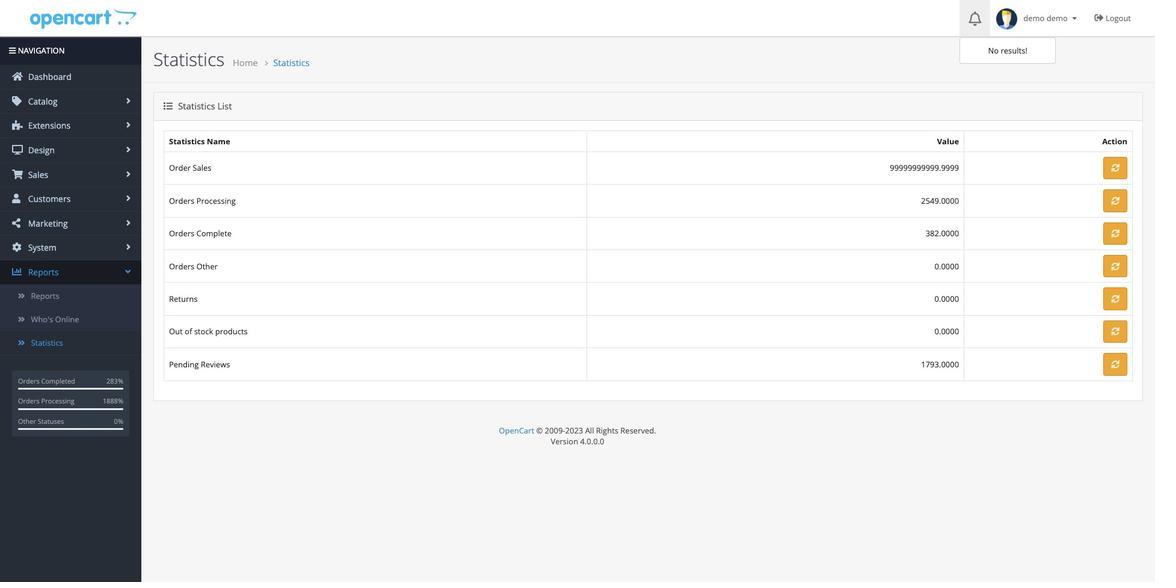 Task type: describe. For each thing, give the bounding box(es) containing it.
completed
[[41, 377, 75, 386]]

customers link
[[0, 187, 141, 211]]

sales inside the sales 'link'
[[26, 169, 48, 180]]

1 reports link from the top
[[0, 261, 141, 284]]

returns
[[169, 294, 198, 305]]

demo demo image
[[997, 8, 1018, 30]]

1 vertical spatial other
[[18, 417, 36, 426]]

caret down image
[[1070, 14, 1080, 22]]

orders for orders processing
[[18, 377, 40, 386]]

list
[[218, 100, 232, 112]]

orders for 0.0000
[[169, 261, 195, 272]]

results!
[[1001, 45, 1028, 56]]

design
[[26, 144, 55, 156]]

2549.0000
[[922, 195, 960, 206]]

online
[[55, 314, 79, 325]]

statistics name
[[169, 136, 230, 147]]

stock
[[194, 326, 213, 337]]

extensions link
[[0, 114, 141, 138]]

dashboard
[[26, 71, 72, 83]]

0 vertical spatial processing
[[197, 195, 236, 206]]

value
[[938, 136, 960, 147]]

system
[[26, 242, 56, 254]]

statistics left list
[[178, 100, 215, 112]]

logout
[[1106, 13, 1132, 23]]

catalog link
[[0, 90, 141, 113]]

order sales
[[169, 163, 212, 174]]

reserved.
[[621, 425, 656, 436]]

home link
[[233, 57, 258, 69]]

opencart © 2009-2023 all rights reserved. version 4.0.0.0
[[499, 425, 656, 447]]

rights
[[596, 425, 619, 436]]

products
[[215, 326, 248, 337]]

desktop image
[[12, 145, 23, 155]]

0 vertical spatial reports
[[26, 267, 59, 278]]

refresh image for 99999999999.9999
[[1112, 165, 1120, 172]]

0.0000 for of
[[935, 326, 960, 337]]

pending
[[169, 359, 199, 370]]

system link
[[0, 236, 141, 260]]

0 horizontal spatial statistics link
[[0, 332, 141, 355]]

sign out alt image
[[1095, 13, 1104, 22]]

refresh image for orders processing
[[1112, 197, 1120, 205]]

statistics list
[[176, 100, 232, 112]]

logout link
[[1086, 0, 1144, 36]]

orders other
[[169, 261, 218, 272]]

2 demo from the left
[[1047, 13, 1068, 23]]

design link
[[0, 138, 141, 162]]

user image
[[12, 194, 23, 204]]

refresh image for 0.0000
[[1112, 296, 1120, 303]]

refresh image for out of stock products
[[1112, 328, 1120, 336]]

share alt image
[[12, 218, 23, 228]]

1 vertical spatial processing
[[41, 397, 74, 406]]

statuses
[[38, 417, 64, 426]]

list image
[[164, 102, 173, 111]]

orders for 382.0000
[[169, 228, 195, 239]]

customers
[[26, 193, 71, 205]]

refresh image for orders other
[[1112, 263, 1120, 271]]

marketing
[[26, 218, 68, 229]]

reviews
[[201, 359, 230, 370]]

shopping cart image
[[12, 169, 23, 179]]

refresh image for 382.0000
[[1112, 230, 1120, 238]]

99999999999.9999
[[890, 163, 960, 174]]

4.0.0.0
[[581, 436, 605, 447]]

of
[[185, 326, 192, 337]]

cog image
[[12, 243, 23, 252]]



Task type: locate. For each thing, give the bounding box(es) containing it.
out
[[169, 326, 183, 337]]

1 vertical spatial refresh image
[[1112, 230, 1120, 238]]

reports up who's
[[31, 290, 59, 301]]

0 horizontal spatial sales
[[26, 169, 48, 180]]

order
[[169, 163, 191, 174]]

bell image
[[969, 11, 982, 26]]

refresh image
[[1112, 197, 1120, 205], [1112, 263, 1120, 271], [1112, 328, 1120, 336], [1112, 361, 1120, 369]]

1 0.0000 from the top
[[935, 261, 960, 272]]

who's
[[31, 314, 53, 325]]

opencart link
[[499, 425, 535, 436]]

sales right order
[[193, 163, 212, 174]]

other statuses
[[18, 417, 64, 426]]

0 horizontal spatial orders processing
[[18, 397, 74, 406]]

name
[[207, 136, 230, 147]]

orders up returns
[[169, 261, 195, 272]]

1 horizontal spatial statistics link
[[273, 57, 310, 69]]

refresh image
[[1112, 165, 1120, 172], [1112, 230, 1120, 238], [1112, 296, 1120, 303]]

reports link down system link
[[0, 261, 141, 284]]

orders complete
[[169, 228, 232, 239]]

orders processing up orders complete
[[169, 195, 236, 206]]

1 refresh image from the top
[[1112, 165, 1120, 172]]

0 horizontal spatial demo
[[1024, 13, 1045, 23]]

2 reports link from the top
[[0, 284, 141, 308]]

orders down order
[[169, 195, 195, 206]]

statistics
[[153, 47, 225, 72], [273, 57, 310, 69], [178, 100, 215, 112], [169, 136, 205, 147], [31, 338, 63, 348]]

3 0.0000 from the top
[[935, 326, 960, 337]]

sales right shopping cart icon
[[26, 169, 48, 180]]

reports
[[26, 267, 59, 278], [31, 290, 59, 301]]

demo demo link
[[991, 0, 1086, 36]]

home image
[[12, 72, 23, 81]]

other down orders complete
[[197, 261, 218, 272]]

orders processing down orders completed
[[18, 397, 74, 406]]

0 vertical spatial other
[[197, 261, 218, 272]]

orders for 2549.0000
[[169, 195, 195, 206]]

1 horizontal spatial demo
[[1047, 13, 1068, 23]]

0 horizontal spatial other
[[18, 417, 36, 426]]

3 refresh image from the top
[[1112, 296, 1120, 303]]

1 vertical spatial reports
[[31, 290, 59, 301]]

opencart
[[499, 425, 535, 436]]

statistics up order sales
[[169, 136, 205, 147]]

complete
[[197, 228, 232, 239]]

©
[[537, 425, 543, 436]]

0 vertical spatial refresh image
[[1112, 165, 1120, 172]]

2023
[[566, 425, 583, 436]]

demo demo
[[1018, 13, 1070, 23]]

0.0000
[[935, 261, 960, 272], [935, 294, 960, 305], [935, 326, 960, 337]]

1793.0000
[[922, 359, 960, 370]]

other left statuses
[[18, 417, 36, 426]]

who's online
[[31, 314, 79, 325]]

who's online link
[[0, 308, 141, 332]]

action
[[1103, 136, 1128, 147]]

no results!
[[989, 45, 1028, 56]]

4 refresh image from the top
[[1112, 361, 1120, 369]]

dashboard link
[[0, 65, 141, 89]]

refresh image for pending reviews
[[1112, 361, 1120, 369]]

0 vertical spatial statistics link
[[273, 57, 310, 69]]

orders completed
[[18, 377, 75, 386]]

orders processing
[[169, 195, 236, 206], [18, 397, 74, 406]]

statistics right home link
[[273, 57, 310, 69]]

sales link
[[0, 163, 141, 187]]

0.0000 for other
[[935, 261, 960, 272]]

reports link up online
[[0, 284, 141, 308]]

puzzle piece image
[[12, 121, 23, 130]]

demo right demo demo image
[[1024, 13, 1045, 23]]

1 horizontal spatial other
[[197, 261, 218, 272]]

statistics down who's
[[31, 338, 63, 348]]

pending reviews
[[169, 359, 230, 370]]

statistics link
[[273, 57, 310, 69], [0, 332, 141, 355]]

demo left caret down icon at the right of page
[[1047, 13, 1068, 23]]

processing
[[197, 195, 236, 206], [41, 397, 74, 406]]

processing up the complete
[[197, 195, 236, 206]]

bars image
[[9, 47, 16, 55]]

0 horizontal spatial processing
[[41, 397, 74, 406]]

orders left the complete
[[169, 228, 195, 239]]

orders up the other statuses
[[18, 397, 40, 406]]

home
[[233, 57, 258, 69]]

2 vertical spatial refresh image
[[1112, 296, 1120, 303]]

opencart image
[[29, 7, 137, 29]]

1 refresh image from the top
[[1112, 197, 1120, 205]]

catalog
[[26, 96, 58, 107]]

1 vertical spatial orders processing
[[18, 397, 74, 406]]

1 vertical spatial statistics link
[[0, 332, 141, 355]]

statistics link down online
[[0, 332, 141, 355]]

other
[[197, 261, 218, 272], [18, 417, 36, 426]]

1 demo from the left
[[1024, 13, 1045, 23]]

version
[[551, 436, 579, 447]]

0 vertical spatial 0.0000
[[935, 261, 960, 272]]

1 horizontal spatial processing
[[197, 195, 236, 206]]

0 vertical spatial orders processing
[[169, 195, 236, 206]]

statistics up 'statistics list'
[[153, 47, 225, 72]]

0%
[[114, 417, 123, 426]]

all
[[585, 425, 594, 436]]

283%
[[107, 377, 123, 386]]

2 vertical spatial 0.0000
[[935, 326, 960, 337]]

sales
[[193, 163, 212, 174], [26, 169, 48, 180]]

1 horizontal spatial sales
[[193, 163, 212, 174]]

demo
[[1024, 13, 1045, 23], [1047, 13, 1068, 23]]

chart bar image
[[12, 267, 23, 277]]

2 refresh image from the top
[[1112, 230, 1120, 238]]

2 0.0000 from the top
[[935, 294, 960, 305]]

382.0000
[[926, 228, 960, 239]]

3 refresh image from the top
[[1112, 328, 1120, 336]]

reports down system
[[26, 267, 59, 278]]

out of stock products
[[169, 326, 248, 337]]

navigation
[[16, 45, 65, 56]]

processing down completed
[[41, 397, 74, 406]]

1888%
[[103, 397, 123, 406]]

1 vertical spatial 0.0000
[[935, 294, 960, 305]]

tag image
[[12, 96, 23, 106]]

2009-
[[545, 425, 566, 436]]

no
[[989, 45, 999, 56]]

reports link
[[0, 261, 141, 284], [0, 284, 141, 308]]

orders
[[169, 195, 195, 206], [169, 228, 195, 239], [169, 261, 195, 272], [18, 377, 40, 386], [18, 397, 40, 406]]

2 refresh image from the top
[[1112, 263, 1120, 271]]

orders left completed
[[18, 377, 40, 386]]

marketing link
[[0, 212, 141, 236]]

extensions
[[26, 120, 70, 131]]

statistics link right home link
[[273, 57, 310, 69]]

1 horizontal spatial orders processing
[[169, 195, 236, 206]]



Task type: vqa. For each thing, say whether or not it's contained in the screenshot.


